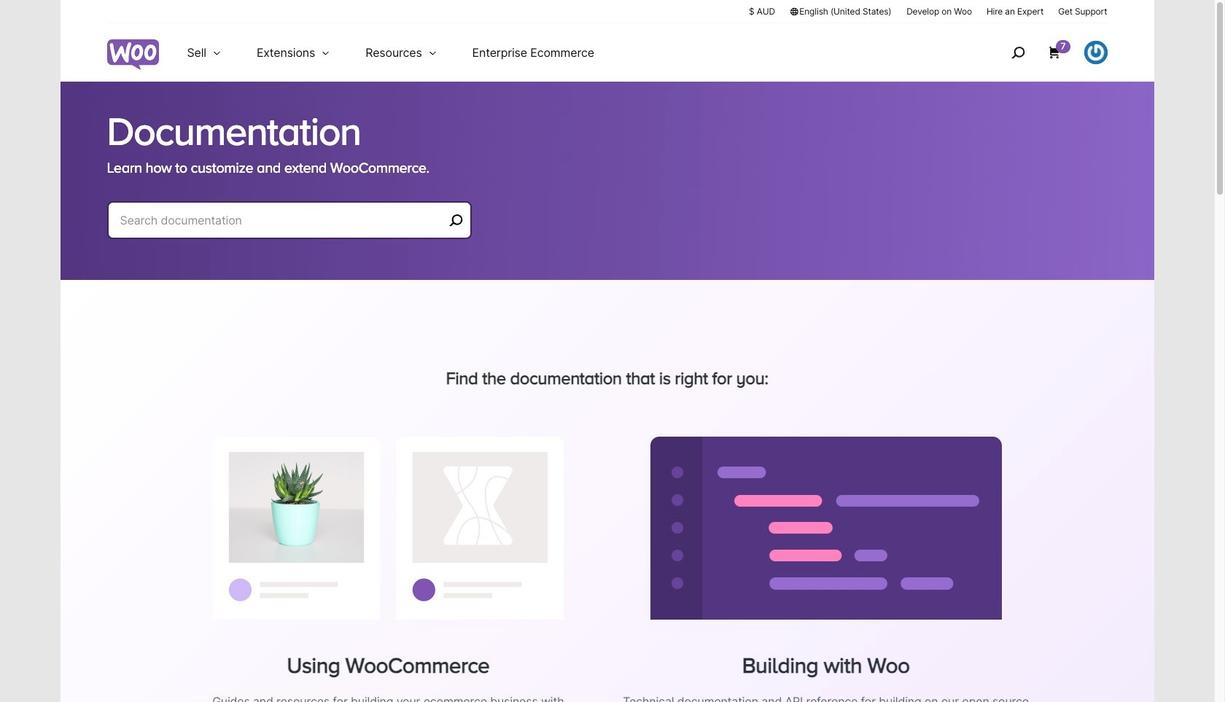 Task type: vqa. For each thing, say whether or not it's contained in the screenshot.
option
no



Task type: describe. For each thing, give the bounding box(es) containing it.
illustration of lines of development code image
[[650, 437, 1002, 620]]

open account menu image
[[1084, 41, 1108, 64]]

illustration of two product cards, with a plan and an abstract shape image
[[213, 437, 564, 620]]

search image
[[1007, 41, 1030, 64]]

service navigation menu element
[[981, 29, 1108, 76]]



Task type: locate. For each thing, give the bounding box(es) containing it.
None search field
[[107, 201, 472, 257]]

Search documentation search field
[[120, 210, 444, 231]]



